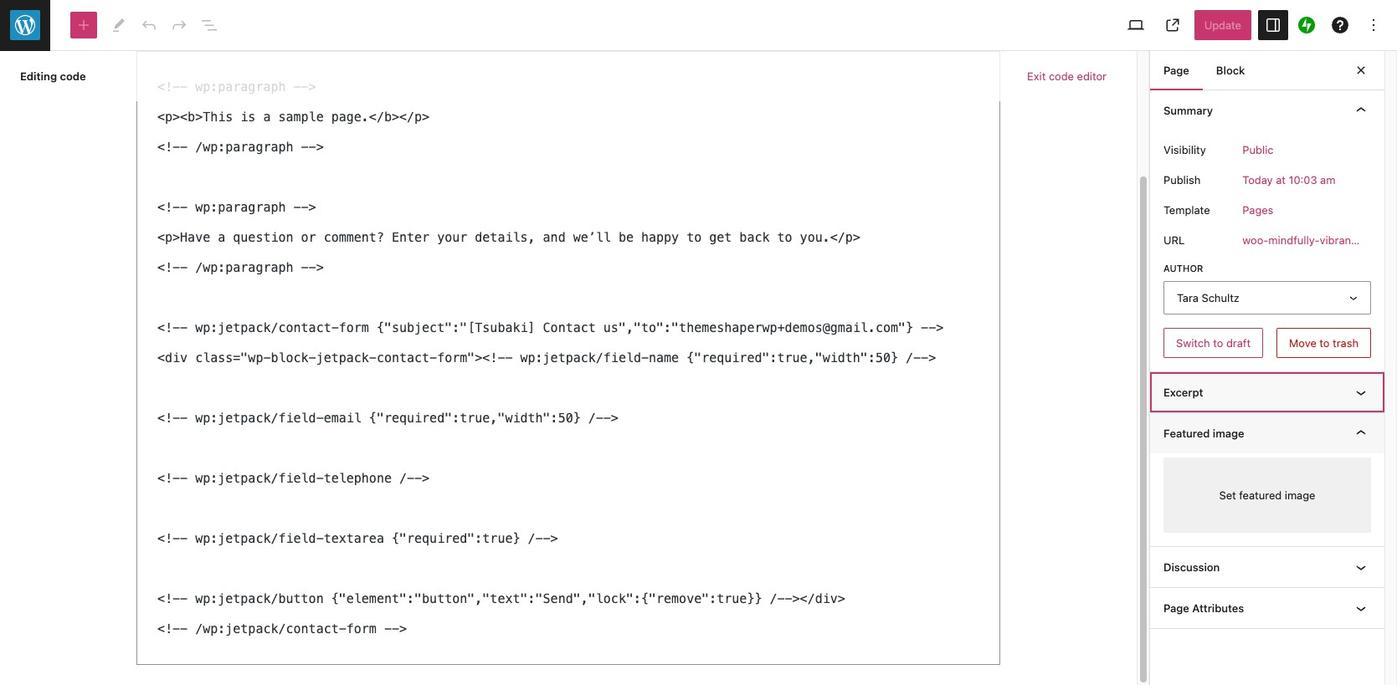 Task type: locate. For each thing, give the bounding box(es) containing it.
0 horizontal spatial to
[[1214, 337, 1224, 350]]

update
[[1205, 18, 1242, 32]]

set featured image
[[1220, 489, 1316, 503]]

at
[[1277, 173, 1286, 187]]

0 vertical spatial image
[[1213, 427, 1245, 441]]

1 code from the left
[[60, 70, 86, 83]]

1 vertical spatial image
[[1285, 489, 1316, 503]]

code inside button
[[1049, 70, 1075, 83]]

2 code from the left
[[1049, 70, 1075, 83]]

2 to from the left
[[1320, 337, 1330, 350]]

to inside switch to draft button
[[1214, 337, 1224, 350]]

options image
[[1364, 15, 1384, 35]]

code right editing
[[60, 70, 86, 83]]

0 horizontal spatial code
[[60, 70, 86, 83]]

switch to draft
[[1177, 337, 1251, 350]]

url
[[1164, 234, 1185, 247]]

public button
[[1233, 135, 1284, 165]]

update button
[[1195, 10, 1252, 40]]

editing code
[[20, 70, 86, 83]]

exit
[[1028, 70, 1046, 83]]

redo image
[[169, 15, 189, 35]]

image inside dropdown button
[[1213, 427, 1245, 441]]

editor
[[1078, 70, 1107, 83]]

page inside dropdown button
[[1164, 603, 1190, 616]]

page left the attributes
[[1164, 603, 1190, 616]]

image
[[1213, 427, 1245, 441], [1285, 489, 1316, 503]]

0 horizontal spatial image
[[1213, 427, 1245, 441]]

page up summary
[[1164, 64, 1190, 77]]

image right featured
[[1213, 427, 1245, 441]]

1 horizontal spatial to
[[1320, 337, 1330, 350]]

attributes
[[1193, 603, 1245, 616]]

to
[[1214, 337, 1224, 350], [1320, 337, 1330, 350]]

10:03 am
[[1289, 173, 1336, 187]]

2 page from the top
[[1164, 603, 1190, 616]]

page inside button
[[1164, 64, 1190, 77]]

exit code editor
[[1028, 70, 1107, 83]]

1 horizontal spatial image
[[1285, 489, 1316, 503]]

page
[[1164, 64, 1190, 77], [1164, 603, 1190, 616]]

block button
[[1203, 50, 1259, 90]]

0 vertical spatial page
[[1164, 64, 1190, 77]]

view page image
[[1163, 15, 1183, 35]]

editing
[[20, 70, 57, 83]]

to left draft
[[1214, 337, 1224, 350]]

code right exit
[[1049, 70, 1075, 83]]

author
[[1164, 263, 1204, 274]]

to inside move to trash button
[[1320, 337, 1330, 350]]

1 to from the left
[[1214, 337, 1224, 350]]

1 horizontal spatial code
[[1049, 70, 1075, 83]]

visibility
[[1164, 143, 1207, 157]]

to for draft
[[1214, 337, 1224, 350]]

image inside "button"
[[1285, 489, 1316, 503]]

discussion button
[[1151, 548, 1385, 588]]

today at 10:03 am button
[[1233, 165, 1346, 195]]

code for editing
[[60, 70, 86, 83]]

1 vertical spatial page
[[1164, 603, 1190, 616]]

featured
[[1164, 427, 1211, 441]]

to left "trash"
[[1320, 337, 1330, 350]]

image right the featured
[[1285, 489, 1316, 503]]

page for page attributes
[[1164, 603, 1190, 616]]

pages button
[[1233, 195, 1284, 225]]

today at 10:03 am
[[1243, 173, 1336, 187]]

today
[[1243, 173, 1274, 187]]

1 page from the top
[[1164, 64, 1190, 77]]

set featured image button
[[1164, 458, 1372, 534]]

code
[[60, 70, 86, 83], [1049, 70, 1075, 83]]

featured image button
[[1151, 414, 1385, 454]]

publish
[[1164, 173, 1201, 187]]

move
[[1290, 337, 1317, 350]]



Task type: describe. For each thing, give the bounding box(es) containing it.
discussion
[[1164, 561, 1221, 575]]

preview image
[[1126, 15, 1146, 35]]

help image
[[1331, 15, 1351, 35]]

page attributes
[[1164, 603, 1245, 616]]

jetpack image
[[1299, 17, 1316, 34]]

summary
[[1164, 104, 1214, 117]]

move to trash
[[1290, 337, 1359, 350]]

settings image
[[1264, 15, 1284, 35]]

move to trash button
[[1277, 329, 1372, 359]]

template
[[1164, 203, 1211, 217]]

set
[[1220, 489, 1237, 503]]

undo image
[[139, 15, 159, 35]]

featured image
[[1164, 427, 1245, 441]]

excerpt button
[[1151, 373, 1385, 413]]

code for exit
[[1049, 70, 1075, 83]]

public
[[1243, 143, 1274, 157]]

page for page
[[1164, 64, 1190, 77]]

to for trash
[[1320, 337, 1330, 350]]

featured
[[1240, 489, 1282, 503]]

summary button
[[1151, 90, 1385, 131]]

trash
[[1333, 337, 1359, 350]]

Start writing with text or HTML text field
[[137, 51, 1001, 665]]

page button
[[1151, 50, 1203, 90]]

draft
[[1227, 337, 1251, 350]]

exit code editor button
[[1018, 61, 1117, 91]]

pages
[[1243, 204, 1274, 217]]

block
[[1217, 64, 1246, 77]]

close settings image
[[1352, 60, 1372, 80]]

page attributes button
[[1151, 589, 1385, 629]]

switch
[[1177, 337, 1211, 350]]

switch to draft button
[[1164, 329, 1264, 359]]

excerpt
[[1164, 386, 1204, 400]]



Task type: vqa. For each thing, say whether or not it's contained in the screenshot.
the top New
no



